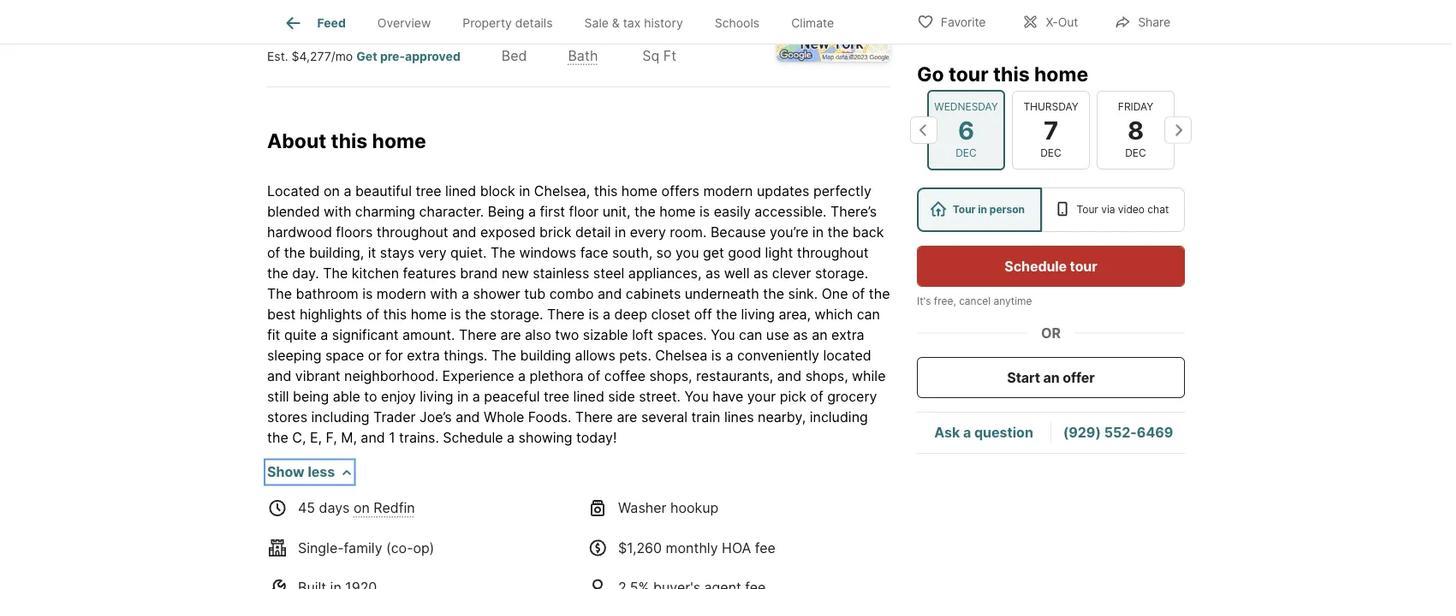 Task type: describe. For each thing, give the bounding box(es) containing it.
windows
[[520, 244, 577, 261]]

and down steel
[[598, 286, 622, 302]]

8
[[1128, 115, 1145, 145]]

bath
[[568, 47, 598, 64]]

tour for tour in person
[[953, 203, 976, 216]]

features
[[403, 265, 456, 282]]

x-
[[1046, 15, 1059, 30]]

0 horizontal spatial living
[[420, 388, 454, 405]]

1 horizontal spatial you
[[711, 327, 736, 343]]

one
[[822, 286, 849, 302]]

coffee
[[605, 368, 646, 384]]

a up sizable
[[603, 306, 611, 323]]

this up thursday
[[994, 62, 1030, 86]]

family
[[344, 540, 383, 556]]

the down hardwood
[[284, 244, 306, 261]]

1 vertical spatial there
[[459, 327, 497, 343]]

schedule inside button
[[1005, 258, 1067, 275]]

f,
[[326, 429, 337, 446]]

1 vertical spatial you
[[685, 388, 709, 405]]

the down building,
[[323, 265, 348, 282]]

favorite button
[[903, 4, 1001, 39]]

blended
[[267, 203, 320, 220]]

joe's
[[420, 409, 452, 426]]

first
[[540, 203, 566, 220]]

home up thursday
[[1035, 62, 1089, 86]]

and right joe's
[[456, 409, 480, 426]]

building,
[[309, 244, 364, 261]]

of right pick
[[811, 388, 824, 405]]

easily
[[714, 203, 751, 220]]

hookup
[[671, 500, 719, 516]]

pick
[[780, 388, 807, 405]]

feed
[[317, 16, 346, 30]]

stores
[[267, 409, 308, 426]]

x-out
[[1046, 15, 1079, 30]]

(929) 552-6469 link
[[1064, 424, 1174, 441]]

a down brand
[[462, 286, 470, 302]]

the right one
[[869, 286, 891, 302]]

a down highlights
[[321, 327, 328, 343]]

wednesday 6 dec
[[935, 100, 999, 159]]

via
[[1102, 203, 1116, 216]]

is up amount.
[[451, 306, 461, 323]]

the down underneath
[[716, 306, 738, 323]]

of up significant
[[366, 306, 380, 323]]

chelsea,
[[534, 183, 590, 199]]

area,
[[779, 306, 811, 323]]

is up sizable
[[589, 306, 599, 323]]

the left c,
[[267, 429, 289, 446]]

is up room.
[[700, 203, 710, 220]]

of right one
[[852, 286, 866, 302]]

which
[[815, 306, 853, 323]]

block
[[480, 183, 515, 199]]

stays
[[380, 244, 415, 261]]

neighborhood.
[[344, 368, 439, 384]]

exposed
[[481, 224, 536, 241]]

appliances,
[[629, 265, 702, 282]]

500 sq ft
[[643, 21, 683, 64]]

have
[[713, 388, 744, 405]]

ft
[[664, 47, 677, 64]]

light
[[766, 244, 794, 261]]

sink.
[[789, 286, 818, 302]]

the up experience
[[492, 347, 517, 364]]

0 vertical spatial throughout
[[377, 224, 449, 241]]

being
[[488, 203, 525, 220]]

thursday 7 dec
[[1024, 100, 1079, 159]]

a up restaurants,
[[726, 347, 734, 364]]

sizable
[[583, 327, 629, 343]]

enjoy
[[381, 388, 416, 405]]

off
[[695, 306, 713, 323]]

overview tab
[[362, 3, 447, 44]]

so
[[657, 244, 672, 261]]

a up peaceful
[[518, 368, 526, 384]]

a down the whole
[[507, 429, 515, 446]]

a right ask
[[964, 424, 972, 441]]

trains.
[[399, 429, 439, 446]]

quite
[[284, 327, 317, 343]]

1 horizontal spatial living
[[742, 306, 775, 323]]

an inside button
[[1044, 369, 1060, 386]]

climate tab
[[776, 3, 850, 44]]

6
[[959, 115, 975, 145]]

detail
[[576, 224, 611, 241]]

back
[[853, 224, 884, 241]]

1 vertical spatial on
[[354, 500, 370, 516]]

1 horizontal spatial as
[[754, 265, 769, 282]]

0 vertical spatial can
[[857, 306, 881, 323]]

grocery
[[828, 388, 878, 405]]

show
[[267, 464, 305, 480]]

list box containing tour in person
[[918, 188, 1186, 232]]

street.
[[639, 388, 681, 405]]

the left day.
[[267, 265, 289, 282]]

closet
[[651, 306, 691, 323]]

home up unit,
[[622, 183, 658, 199]]

significant
[[332, 327, 399, 343]]

details
[[516, 16, 553, 30]]

question
[[975, 424, 1034, 441]]

schools
[[715, 16, 760, 30]]

(co-
[[386, 540, 413, 556]]

sale & tax history
[[585, 16, 683, 30]]

while
[[853, 368, 886, 384]]

0 horizontal spatial storage.
[[490, 306, 543, 323]]

room.
[[670, 224, 707, 241]]

map entry image
[[777, 0, 891, 62]]

1 horizontal spatial lined
[[574, 388, 605, 405]]

the up best on the left bottom of page
[[267, 286, 292, 302]]

video
[[1119, 203, 1145, 216]]

sleeping
[[267, 347, 322, 364]]

home up beautiful
[[372, 129, 426, 152]]

op)
[[413, 540, 435, 556]]

things.
[[444, 347, 488, 364]]

highlights
[[300, 306, 363, 323]]

approved
[[405, 49, 461, 63]]

lines
[[725, 409, 754, 426]]

1 vertical spatial can
[[739, 327, 763, 343]]

it's free, cancel anytime
[[918, 295, 1033, 308]]

in right block
[[519, 183, 531, 199]]

cancel
[[960, 295, 991, 308]]

share button
[[1100, 4, 1186, 39]]

1 horizontal spatial tree
[[544, 388, 570, 405]]

kitchen
[[352, 265, 399, 282]]

the down there's in the right of the page
[[828, 224, 849, 241]]

and up still
[[267, 368, 292, 384]]

1 bed
[[502, 21, 527, 64]]

of down hardwood
[[267, 244, 280, 261]]

home down offers
[[660, 203, 696, 220]]

x-out button
[[1008, 4, 1093, 39]]

about this home
[[267, 129, 426, 152]]

0 horizontal spatial as
[[706, 265, 721, 282]]

underneath
[[685, 286, 760, 302]]

e,
[[310, 429, 322, 446]]

tab list containing feed
[[267, 0, 864, 44]]

this up significant
[[383, 306, 407, 323]]

0 vertical spatial are
[[501, 327, 521, 343]]

single-
[[298, 540, 344, 556]]

7
[[1044, 115, 1059, 145]]

0 horizontal spatial modern
[[377, 286, 426, 302]]

being
[[293, 388, 329, 405]]

spaces.
[[658, 327, 707, 343]]

in down unit,
[[615, 224, 626, 241]]

brand
[[460, 265, 498, 282]]

face
[[581, 244, 609, 261]]

is down kitchen
[[363, 286, 373, 302]]

the down clever
[[764, 286, 785, 302]]



Task type: vqa. For each thing, say whether or not it's contained in the screenshot.
The 'Monthly'
yes



Task type: locate. For each thing, give the bounding box(es) containing it.
&
[[612, 16, 620, 30]]

modern up easily at the top of page
[[704, 183, 753, 199]]

0 horizontal spatial tour
[[953, 203, 976, 216]]

modern
[[704, 183, 753, 199], [377, 286, 426, 302]]

1 vertical spatial living
[[420, 388, 454, 405]]

/mo
[[331, 49, 353, 63]]

1 inside 1 bath
[[568, 21, 578, 45]]

two
[[555, 327, 579, 343]]

day.
[[292, 265, 319, 282]]

1 horizontal spatial schedule
[[1005, 258, 1067, 275]]

tour for tour via video chat
[[1077, 203, 1099, 216]]

1 down trader
[[389, 429, 395, 446]]

every
[[630, 224, 666, 241]]

shops, down located
[[806, 368, 849, 384]]

1 tour from the left
[[953, 203, 976, 216]]

1 horizontal spatial on
[[354, 500, 370, 516]]

hoa
[[722, 540, 752, 556]]

home up amount.
[[411, 306, 447, 323]]

accessible.
[[755, 203, 827, 220]]

are
[[501, 327, 521, 343], [617, 409, 638, 426]]

2 vertical spatial there
[[576, 409, 613, 426]]

1 vertical spatial lined
[[574, 388, 605, 405]]

next image
[[1165, 116, 1193, 144]]

1 horizontal spatial with
[[430, 286, 458, 302]]

on inside located on a beautiful tree lined block in chelsea, this home offers modern updates perfectly blended with charming character. being a first floor unit, the home is easily accessible. there's hardwood floors throughout and exposed brick detail in every room. because you're in the back of the building, it stays very quiet. the windows face south, so you get good light throughout the day. the kitchen features brand new stainless steel appliances, as well as clever storage. the bathroom is modern with a shower tub combo and cabinets underneath the sink. one of the best highlights of this home is the storage. there is a deep closet off the living area, which can fit quite a significant amount. there are also two sizable loft spaces. you can use as an extra sleeping space or for extra things. the building allows pets. chelsea is a conveniently located and vibrant neighborhood. experience a plethora of coffee shops, restaurants, and shops, while still being able to enjoy living in a peaceful tree lined side street. you have your pick of grocery stores including trader joe's and whole foods. there are several train lines nearby, including the c, e, f, m, and 1 trains. schedule a showing today!
[[324, 183, 340, 199]]

person
[[990, 203, 1026, 216]]

extra up located
[[832, 327, 865, 343]]

the up every
[[635, 203, 656, 220]]

start an offer
[[1008, 369, 1095, 386]]

None button
[[928, 90, 1006, 170], [1013, 91, 1091, 170], [1097, 91, 1175, 170], [928, 90, 1006, 170], [1013, 91, 1091, 170], [1097, 91, 1175, 170]]

wednesday
[[935, 100, 999, 113]]

get
[[703, 244, 725, 261]]

1 horizontal spatial 1
[[502, 21, 512, 45]]

this
[[994, 62, 1030, 86], [331, 129, 368, 152], [594, 183, 618, 199], [383, 306, 407, 323]]

building
[[520, 347, 572, 364]]

still
[[267, 388, 289, 405]]

1 inside 1 bed
[[502, 21, 512, 45]]

schedule down the whole
[[443, 429, 503, 446]]

and up quiet. at the left top
[[452, 224, 477, 241]]

deep
[[615, 306, 648, 323]]

feed link
[[283, 13, 346, 33]]

1 horizontal spatial shops,
[[806, 368, 849, 384]]

hardwood
[[267, 224, 332, 241]]

1 horizontal spatial dec
[[1041, 147, 1062, 159]]

1 vertical spatial schedule
[[443, 429, 503, 446]]

beautiful
[[355, 183, 412, 199]]

steel
[[594, 265, 625, 282]]

vibrant
[[295, 368, 341, 384]]

on right located
[[324, 183, 340, 199]]

nearby,
[[758, 409, 806, 426]]

0 vertical spatial on
[[324, 183, 340, 199]]

2 including from the left
[[810, 409, 868, 426]]

property details tab
[[447, 3, 569, 44]]

a
[[344, 183, 352, 199], [528, 203, 536, 220], [462, 286, 470, 302], [603, 306, 611, 323], [321, 327, 328, 343], [726, 347, 734, 364], [518, 368, 526, 384], [473, 388, 480, 405], [964, 424, 972, 441], [507, 429, 515, 446]]

anytime
[[994, 295, 1033, 308]]

1 vertical spatial extra
[[407, 347, 440, 364]]

0 horizontal spatial an
[[812, 327, 828, 343]]

on redfin link
[[354, 500, 415, 516]]

schedule up anytime
[[1005, 258, 1067, 275]]

dec for 8
[[1126, 147, 1147, 159]]

including down grocery at the right bottom of the page
[[810, 409, 868, 426]]

south,
[[613, 244, 653, 261]]

in inside tour in person option
[[979, 203, 988, 216]]

can left use
[[739, 327, 763, 343]]

able
[[333, 388, 361, 405]]

1 horizontal spatial tour
[[1071, 258, 1098, 275]]

list box
[[918, 188, 1186, 232]]

1 vertical spatial are
[[617, 409, 638, 426]]

0 vertical spatial tree
[[416, 183, 442, 199]]

2 dec from the left
[[1041, 147, 1062, 159]]

and up pick
[[778, 368, 802, 384]]

and right "m,"
[[361, 429, 385, 446]]

extra down amount.
[[407, 347, 440, 364]]

you down off
[[711, 327, 736, 343]]

tree up the "character." at top left
[[416, 183, 442, 199]]

storage. up one
[[816, 265, 869, 282]]

go tour this home
[[918, 62, 1089, 86]]

552-
[[1105, 424, 1138, 441]]

are down side
[[617, 409, 638, 426]]

1 vertical spatial throughout
[[797, 244, 869, 261]]

bathroom
[[296, 286, 359, 302]]

thursday
[[1024, 100, 1079, 113]]

dec down 6
[[956, 147, 977, 159]]

throughout down back
[[797, 244, 869, 261]]

dec down '8'
[[1126, 147, 1147, 159]]

lined left side
[[574, 388, 605, 405]]

1 horizontal spatial throughout
[[797, 244, 869, 261]]

there's
[[831, 203, 877, 220]]

pets.
[[620, 347, 652, 364]]

1 horizontal spatial including
[[810, 409, 868, 426]]

to
[[364, 388, 377, 405]]

0 vertical spatial extra
[[832, 327, 865, 343]]

1 dec from the left
[[956, 147, 977, 159]]

on right the days
[[354, 500, 370, 516]]

2 horizontal spatial 1
[[568, 21, 578, 45]]

2 shops, from the left
[[806, 368, 849, 384]]

1 vertical spatial storage.
[[490, 306, 543, 323]]

1 up bath link
[[568, 21, 578, 45]]

for
[[385, 347, 403, 364]]

as right the well
[[754, 265, 769, 282]]

0 horizontal spatial extra
[[407, 347, 440, 364]]

in left person in the right of the page
[[979, 203, 988, 216]]

dec inside thursday 7 dec
[[1041, 147, 1062, 159]]

1 horizontal spatial storage.
[[816, 265, 869, 282]]

1 horizontal spatial tour
[[1077, 203, 1099, 216]]

an inside located on a beautiful tree lined block in chelsea, this home offers modern updates perfectly blended with charming character. being a first floor unit, the home is easily accessible. there's hardwood floors throughout and exposed brick detail in every room. because you're in the back of the building, it stays very quiet. the windows face south, so you get good light throughout the day. the kitchen features brand new stainless steel appliances, as well as clever storage. the bathroom is modern with a shower tub combo and cabinets underneath the sink. one of the best highlights of this home is the storage. there is a deep closet off the living area, which can fit quite a significant amount. there are also two sizable loft spaces. you can use as an extra sleeping space or for extra things. the building allows pets. chelsea is a conveniently located and vibrant neighborhood. experience a plethora of coffee shops, restaurants, and shops, while still being able to enjoy living in a peaceful tree lined side street. you have your pick of grocery stores including trader joe's and whole foods. there are several train lines nearby, including the c, e, f, m, and 1 trains. schedule a showing today!
[[812, 327, 828, 343]]

restaurants,
[[697, 368, 774, 384]]

in right you're on the top
[[813, 224, 824, 241]]

side
[[609, 388, 635, 405]]

shops, down 'chelsea'
[[650, 368, 693, 384]]

m,
[[341, 429, 357, 446]]

storage. down tub
[[490, 306, 543, 323]]

1 bath
[[568, 21, 598, 64]]

in down experience
[[458, 388, 469, 405]]

0 horizontal spatial dec
[[956, 147, 977, 159]]

friday 8 dec
[[1119, 100, 1154, 159]]

1 vertical spatial tree
[[544, 388, 570, 405]]

1 horizontal spatial can
[[857, 306, 881, 323]]

sale & tax history tab
[[569, 3, 699, 44]]

1 including from the left
[[311, 409, 370, 426]]

there
[[547, 306, 585, 323], [459, 327, 497, 343], [576, 409, 613, 426]]

can right which at right
[[857, 306, 881, 323]]

previous image
[[911, 116, 938, 144]]

chat
[[1148, 203, 1170, 216]]

0 horizontal spatial schedule
[[443, 429, 503, 446]]

living up joe's
[[420, 388, 454, 405]]

also
[[525, 327, 551, 343]]

very
[[419, 244, 447, 261]]

tax
[[623, 16, 641, 30]]

0 vertical spatial an
[[812, 327, 828, 343]]

dec inside wednesday 6 dec
[[956, 147, 977, 159]]

1 inside located on a beautiful tree lined block in chelsea, this home offers modern updates perfectly blended with charming character. being a first floor unit, the home is easily accessible. there's hardwood floors throughout and exposed brick detail in every room. because you're in the back of the building, it stays very quiet. the windows face south, so you get good light throughout the day. the kitchen features brand new stainless steel appliances, as well as clever storage. the bathroom is modern with a shower tub combo and cabinets underneath the sink. one of the best highlights of this home is the storage. there is a deep closet off the living area, which can fit quite a significant amount. there are also two sizable loft spaces. you can use as an extra sleeping space or for extra things. the building allows pets. chelsea is a conveniently located and vibrant neighborhood. experience a plethora of coffee shops, restaurants, and shops, while still being able to enjoy living in a peaceful tree lined side street. you have your pick of grocery stores including trader joe's and whole foods. there are several train lines nearby, including the c, e, f, m, and 1 trains. schedule a showing today!
[[389, 429, 395, 446]]

is up restaurants,
[[712, 347, 722, 364]]

0 horizontal spatial on
[[324, 183, 340, 199]]

0 horizontal spatial 1
[[389, 429, 395, 446]]

tour for go
[[949, 62, 989, 86]]

a left beautiful
[[344, 183, 352, 199]]

dec inside friday 8 dec
[[1126, 147, 1147, 159]]

property details
[[463, 16, 553, 30]]

schools tab
[[699, 3, 776, 44]]

tour left person in the right of the page
[[953, 203, 976, 216]]

1 vertical spatial modern
[[377, 286, 426, 302]]

fit
[[267, 327, 280, 343]]

tour up wednesday
[[949, 62, 989, 86]]

c,
[[292, 429, 306, 446]]

with down 'features'
[[430, 286, 458, 302]]

about
[[267, 129, 327, 152]]

45
[[298, 500, 315, 516]]

$509,000 est. $4,277 /mo get pre-approved
[[267, 21, 461, 63]]

0 horizontal spatial including
[[311, 409, 370, 426]]

ask a question
[[935, 424, 1034, 441]]

combo
[[550, 286, 594, 302]]

1 shops, from the left
[[650, 368, 693, 384]]

3 dec from the left
[[1126, 147, 1147, 159]]

because
[[711, 224, 766, 241]]

ask a question link
[[935, 424, 1034, 441]]

dec for 7
[[1041, 147, 1062, 159]]

an left offer
[[1044, 369, 1060, 386]]

0 vertical spatial with
[[324, 203, 352, 220]]

1
[[502, 21, 512, 45], [568, 21, 578, 45], [389, 429, 395, 446]]

0 horizontal spatial tour
[[949, 62, 989, 86]]

as down get
[[706, 265, 721, 282]]

tab list
[[267, 0, 864, 44]]

living
[[742, 306, 775, 323], [420, 388, 454, 405]]

0 horizontal spatial with
[[324, 203, 352, 220]]

tour for schedule
[[1071, 258, 1098, 275]]

1 horizontal spatial an
[[1044, 369, 1060, 386]]

$1,260
[[619, 540, 662, 556]]

1 horizontal spatial extra
[[832, 327, 865, 343]]

2 tour from the left
[[1077, 203, 1099, 216]]

this up unit,
[[594, 183, 618, 199]]

tour down tour via video chat option
[[1071, 258, 1098, 275]]

there up two at the bottom
[[547, 306, 585, 323]]

are left also
[[501, 327, 521, 343]]

tree down plethora
[[544, 388, 570, 405]]

you up train
[[685, 388, 709, 405]]

offer
[[1063, 369, 1095, 386]]

0 vertical spatial you
[[711, 327, 736, 343]]

floor
[[569, 203, 599, 220]]

a down experience
[[473, 388, 480, 405]]

bath link
[[568, 47, 598, 64]]

train
[[692, 409, 721, 426]]

the down the exposed
[[491, 244, 516, 261]]

perfectly
[[814, 183, 872, 199]]

1 vertical spatial with
[[430, 286, 458, 302]]

overview
[[378, 16, 431, 30]]

1 up bed
[[502, 21, 512, 45]]

0 horizontal spatial you
[[685, 388, 709, 405]]

there up today!
[[576, 409, 613, 426]]

an
[[812, 327, 828, 343], [1044, 369, 1060, 386]]

0 vertical spatial modern
[[704, 183, 753, 199]]

45 days on redfin
[[298, 500, 415, 516]]

1 horizontal spatial modern
[[704, 183, 753, 199]]

dec for 6
[[956, 147, 977, 159]]

2 horizontal spatial as
[[794, 327, 808, 343]]

0 horizontal spatial are
[[501, 327, 521, 343]]

$4,277
[[292, 49, 331, 63]]

you're
[[770, 224, 809, 241]]

it's
[[918, 295, 932, 308]]

schedule inside located on a beautiful tree lined block in chelsea, this home offers modern updates perfectly blended with charming character. being a first floor unit, the home is easily accessible. there's hardwood floors throughout and exposed brick detail in every room. because you're in the back of the building, it stays very quiet. the windows face south, so you get good light throughout the day. the kitchen features brand new stainless steel appliances, as well as clever storage. the bathroom is modern with a shower tub combo and cabinets underneath the sink. one of the best highlights of this home is the storage. there is a deep closet off the living area, which can fit quite a significant amount. there are also two sizable loft spaces. you can use as an extra sleeping space or for extra things. the building allows pets. chelsea is a conveniently located and vibrant neighborhood. experience a plethora of coffee shops, restaurants, and shops, while still being able to enjoy living in a peaceful tree lined side street. you have your pick of grocery stores including trader joe's and whole foods. there are several train lines nearby, including the c, e, f, m, and 1 trains. schedule a showing today!
[[443, 429, 503, 446]]

dec down '7'
[[1041, 147, 1062, 159]]

tour left the via
[[1077, 203, 1099, 216]]

experience
[[443, 368, 515, 384]]

or
[[368, 347, 382, 364]]

with up floors
[[324, 203, 352, 220]]

redfin
[[374, 500, 415, 516]]

1 horizontal spatial are
[[617, 409, 638, 426]]

located on a beautiful tree lined block in chelsea, this home offers modern updates perfectly blended with charming character. being a first floor unit, the home is easily accessible. there's hardwood floors throughout and exposed brick detail in every room. because you're in the back of the building, it stays very quiet. the windows face south, so you get good light throughout the day. the kitchen features brand new stainless steel appliances, as well as clever storage. the bathroom is modern with a shower tub combo and cabinets underneath the sink. one of the best highlights of this home is the storage. there is a deep closet off the living area, which can fit quite a significant amount. there are also two sizable loft spaces. you can use as an extra sleeping space or for extra things. the building allows pets. chelsea is a conveniently located and vibrant neighborhood. experience a plethora of coffee shops, restaurants, and shops, while still being able to enjoy living in a peaceful tree lined side street. you have your pick of grocery stores including trader joe's and whole foods. there are several train lines nearby, including the c, e, f, m, and 1 trains. schedule a showing today!
[[267, 183, 891, 446]]

this right about
[[331, 129, 368, 152]]

2 horizontal spatial dec
[[1126, 147, 1147, 159]]

0 vertical spatial storage.
[[816, 265, 869, 282]]

0 vertical spatial tour
[[949, 62, 989, 86]]

0 vertical spatial schedule
[[1005, 258, 1067, 275]]

0 vertical spatial lined
[[446, 183, 477, 199]]

bed
[[502, 47, 527, 64]]

lined up the "character." at top left
[[446, 183, 477, 199]]

0 horizontal spatial can
[[739, 327, 763, 343]]

single-family (co-op)
[[298, 540, 435, 556]]

free,
[[935, 295, 957, 308]]

schedule tour
[[1005, 258, 1098, 275]]

located
[[267, 183, 320, 199]]

0 horizontal spatial lined
[[446, 183, 477, 199]]

of down allows
[[588, 368, 601, 384]]

offers
[[662, 183, 700, 199]]

as down area,
[[794, 327, 808, 343]]

1 vertical spatial an
[[1044, 369, 1060, 386]]

modern down kitchen
[[377, 286, 426, 302]]

including down able
[[311, 409, 370, 426]]

can
[[857, 306, 881, 323], [739, 327, 763, 343]]

there up things.
[[459, 327, 497, 343]]

a left 'first'
[[528, 203, 536, 220]]

0 horizontal spatial throughout
[[377, 224, 449, 241]]

1 vertical spatial tour
[[1071, 258, 1098, 275]]

0 horizontal spatial tree
[[416, 183, 442, 199]]

throughout up stays
[[377, 224, 449, 241]]

0 horizontal spatial shops,
[[650, 368, 693, 384]]

the down shower
[[465, 306, 486, 323]]

1 for 1 bed
[[502, 21, 512, 45]]

0 vertical spatial there
[[547, 306, 585, 323]]

tour via video chat option
[[1042, 188, 1186, 232]]

dec
[[956, 147, 977, 159], [1041, 147, 1062, 159], [1126, 147, 1147, 159]]

tour inside schedule tour button
[[1071, 258, 1098, 275]]

living up use
[[742, 306, 775, 323]]

peaceful
[[484, 388, 540, 405]]

0 vertical spatial living
[[742, 306, 775, 323]]

tour in person option
[[918, 188, 1042, 232]]

1 for 1 bath
[[568, 21, 578, 45]]



